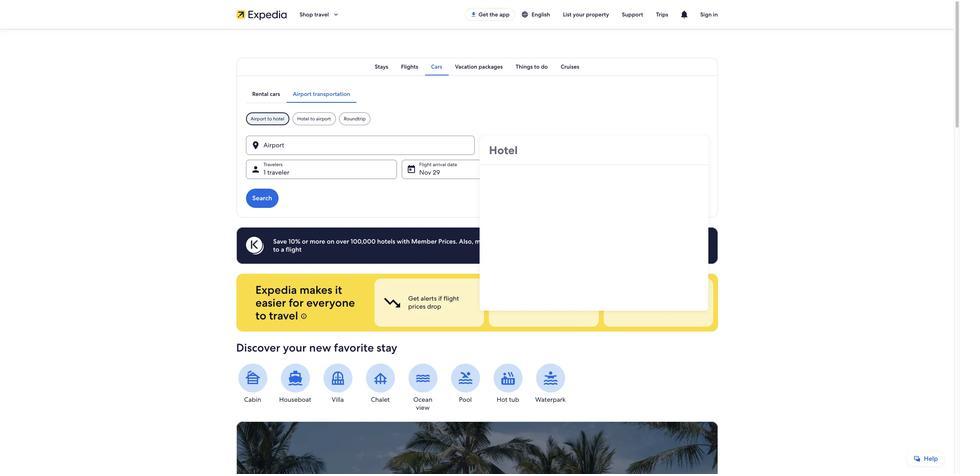 Task type: locate. For each thing, give the bounding box(es) containing it.
prices.
[[439, 237, 458, 246]]

waterpark button
[[534, 364, 567, 404]]

hotel right add
[[600, 237, 615, 246]]

hotel left hotel on the left top
[[273, 116, 285, 122]]

shop travel
[[300, 11, 329, 18]]

discover your new favorite stay
[[236, 340, 398, 355]]

airport transportation
[[293, 90, 350, 98]]

to right hotel on the left top
[[310, 116, 315, 122]]

nov 29 button
[[402, 160, 553, 179]]

up
[[519, 237, 527, 246]]

29
[[433, 168, 440, 177]]

1 horizontal spatial get
[[479, 11, 488, 18]]

makes
[[300, 283, 333, 297]]

hot tub button
[[492, 364, 525, 404]]

cars
[[431, 63, 442, 70]]

flight
[[286, 245, 302, 254], [444, 294, 459, 303], [545, 294, 560, 303]]

cabin
[[244, 396, 261, 404]]

airport up hotel on the left top
[[293, 90, 312, 98]]

travel left "trailing" image
[[314, 11, 329, 18]]

1
[[264, 168, 266, 177]]

1 vertical spatial tab list
[[246, 85, 357, 103]]

stay
[[377, 340, 398, 355]]

1 horizontal spatial hotel
[[567, 294, 582, 303]]

search
[[252, 194, 272, 202]]

flight inside get alerts if flight prices drop
[[444, 294, 459, 303]]

your
[[573, 11, 585, 18], [283, 340, 307, 355]]

a left 10% at the bottom of the page
[[281, 245, 284, 254]]

0 horizontal spatial hotel
[[273, 116, 285, 122]]

flights
[[401, 63, 418, 70]]

your for discover
[[283, 340, 307, 355]]

0 vertical spatial airport
[[293, 90, 312, 98]]

view
[[416, 404, 430, 412]]

travel left xsmall image
[[269, 308, 298, 323]]

flight left or
[[286, 245, 302, 254]]

save left up
[[505, 237, 518, 246]]

a
[[595, 237, 598, 246], [281, 245, 284, 254]]

flight left +
[[545, 294, 560, 303]]

or
[[302, 237, 308, 246]]

rental cars link
[[246, 85, 287, 103]]

if
[[438, 294, 442, 303]]

to down rental cars link
[[268, 116, 272, 122]]

1 horizontal spatial airport
[[293, 90, 312, 98]]

1 horizontal spatial flight
[[444, 294, 459, 303]]

get inside get alerts if flight prices drop
[[408, 294, 419, 303]]

0 vertical spatial get
[[479, 11, 488, 18]]

get alerts if flight prices drop
[[408, 294, 459, 311]]

get left the alerts
[[408, 294, 419, 303]]

also,
[[459, 237, 474, 246]]

tab list
[[236, 58, 718, 75], [246, 85, 357, 103]]

1 vertical spatial save
[[523, 302, 535, 311]]

1 vertical spatial hotel
[[600, 237, 615, 246]]

chalet button
[[364, 364, 397, 404]]

tab list containing rental cars
[[246, 85, 357, 103]]

communication center icon image
[[680, 10, 689, 19]]

your left new
[[283, 340, 307, 355]]

ocean
[[413, 396, 433, 404]]

expedia makes it easier for everyone to travel
[[256, 283, 355, 323]]

list your property
[[563, 11, 609, 18]]

bundle
[[523, 294, 543, 303]]

1 horizontal spatial your
[[573, 11, 585, 18]]

do
[[541, 63, 548, 70]]

0 vertical spatial travel
[[314, 11, 329, 18]]

0 horizontal spatial get
[[408, 294, 419, 303]]

rental cars
[[252, 90, 280, 98]]

1 vertical spatial travel
[[269, 308, 298, 323]]

1 traveler
[[264, 168, 289, 177]]

0 vertical spatial your
[[573, 11, 585, 18]]

flight right the if
[[444, 294, 459, 303]]

2 vertical spatial hotel
[[567, 294, 582, 303]]

0 horizontal spatial airport
[[251, 116, 266, 122]]

0 horizontal spatial travel
[[269, 308, 298, 323]]

prices
[[408, 302, 426, 311]]

to right +
[[584, 294, 590, 303]]

0 vertical spatial hotel
[[273, 116, 285, 122]]

earn airline miles and one key rewards
[[637, 294, 699, 311]]

member
[[412, 237, 437, 246]]

save inside save 10% or more on over 100,000 hotels with member prices. also, members save up to 30% when you add a hotel to a flight
[[505, 237, 518, 246]]

english button
[[515, 7, 557, 22]]

2 horizontal spatial hotel
[[600, 237, 615, 246]]

property
[[586, 11, 609, 18]]

get for get the app
[[479, 11, 488, 18]]

save left +
[[523, 302, 535, 311]]

to left do
[[534, 63, 540, 70]]

new
[[309, 340, 331, 355]]

key
[[652, 302, 662, 311]]

nov
[[419, 168, 431, 177]]

favorite
[[334, 340, 374, 355]]

your inside main content
[[283, 340, 307, 355]]

expedia logo image
[[236, 9, 287, 20]]

airport down rental
[[251, 116, 266, 122]]

a right add
[[595, 237, 598, 246]]

get the app link
[[465, 8, 515, 21]]

1 vertical spatial your
[[283, 340, 307, 355]]

+
[[562, 294, 566, 303]]

trips
[[656, 11, 668, 18]]

get for get alerts if flight prices drop
[[408, 294, 419, 303]]

nov 29
[[419, 168, 440, 177]]

things
[[516, 63, 533, 70]]

your right list
[[573, 11, 585, 18]]

0 horizontal spatial a
[[281, 245, 284, 254]]

to inside tab list
[[534, 63, 540, 70]]

2 horizontal spatial flight
[[545, 294, 560, 303]]

travel
[[314, 11, 329, 18], [269, 308, 298, 323]]

hotel inside save 10% or more on over 100,000 hotels with member prices. also, members save up to 30% when you add a hotel to a flight
[[600, 237, 615, 246]]

hotels
[[377, 237, 395, 246]]

sign in
[[701, 11, 718, 18]]

to down "expedia"
[[256, 308, 266, 323]]

over
[[336, 237, 349, 246]]

1 horizontal spatial save
[[523, 302, 535, 311]]

traveler
[[267, 168, 289, 177]]

0 vertical spatial save
[[505, 237, 518, 246]]

hotel inside bundle flight + hotel to save
[[567, 294, 582, 303]]

villa button
[[321, 364, 354, 404]]

0 horizontal spatial save
[[505, 237, 518, 246]]

get right download the app button image in the left of the page
[[479, 11, 488, 18]]

main content
[[0, 29, 954, 474]]

airport to hotel
[[251, 116, 285, 122]]

flight inside save 10% or more on over 100,000 hotels with member prices. also, members save up to 30% when you add a hotel to a flight
[[286, 245, 302, 254]]

ocean view
[[413, 396, 433, 412]]

flights link
[[395, 58, 425, 75]]

0 horizontal spatial your
[[283, 340, 307, 355]]

airport
[[293, 90, 312, 98], [251, 116, 266, 122]]

1 vertical spatial get
[[408, 294, 419, 303]]

1 vertical spatial airport
[[251, 116, 266, 122]]

get
[[479, 11, 488, 18], [408, 294, 419, 303]]

the
[[490, 11, 498, 18]]

hotel right +
[[567, 294, 582, 303]]

1 horizontal spatial travel
[[314, 11, 329, 18]]

save 10% or more on over 100,000 hotels with member prices. also, members save up to 30% when you add a hotel to a flight
[[273, 237, 615, 254]]

list
[[563, 11, 572, 18]]

0 vertical spatial tab list
[[236, 58, 718, 75]]

1 out of 3 element
[[374, 279, 484, 327]]

0 horizontal spatial flight
[[286, 245, 302, 254]]

to
[[534, 63, 540, 70], [268, 116, 272, 122], [310, 116, 315, 122], [529, 237, 535, 246], [273, 245, 279, 254], [584, 294, 590, 303], [256, 308, 266, 323]]



Task type: describe. For each thing, give the bounding box(es) containing it.
miles
[[671, 294, 686, 303]]

support
[[622, 11, 643, 18]]

1 horizontal spatial a
[[595, 237, 598, 246]]

sign
[[701, 11, 712, 18]]

shop travel button
[[293, 5, 346, 24]]

chalet
[[371, 396, 390, 404]]

xsmall image
[[301, 313, 307, 320]]

3 out of 3 element
[[604, 279, 713, 327]]

houseboat button
[[279, 364, 312, 404]]

rental
[[252, 90, 269, 98]]

you
[[569, 237, 580, 246]]

waterpark
[[535, 396, 566, 404]]

pool
[[459, 396, 472, 404]]

vacation
[[455, 63, 477, 70]]

hot
[[497, 396, 508, 404]]

vacation packages link
[[449, 58, 509, 75]]

things to do link
[[509, 58, 554, 75]]

houseboat
[[279, 396, 311, 404]]

travel sale activities deals image
[[236, 422, 718, 474]]

when
[[551, 237, 568, 246]]

vacation packages
[[455, 63, 503, 70]]

hot tub
[[497, 396, 519, 404]]

bundle flight + hotel to save
[[523, 294, 590, 311]]

hotel to airport
[[297, 116, 331, 122]]

roundtrip
[[344, 116, 366, 122]]

earn
[[637, 294, 650, 303]]

to inside the expedia makes it easier for everyone to travel
[[256, 308, 266, 323]]

ocean view button
[[407, 364, 439, 412]]

small image
[[521, 11, 529, 18]]

members
[[475, 237, 503, 246]]

trailing image
[[332, 11, 339, 18]]

on
[[327, 237, 335, 246]]

shop
[[300, 11, 313, 18]]

alerts
[[421, 294, 437, 303]]

sign in button
[[694, 5, 725, 24]]

flight inside bundle flight + hotel to save
[[545, 294, 560, 303]]

tub
[[509, 396, 519, 404]]

everyone
[[306, 296, 355, 310]]

airport
[[316, 116, 331, 122]]

things to do
[[516, 63, 548, 70]]

airport for airport transportation
[[293, 90, 312, 98]]

2 out of 3 element
[[489, 279, 599, 327]]

10%
[[289, 237, 300, 246]]

it
[[335, 283, 342, 297]]

discover
[[236, 340, 280, 355]]

airline
[[652, 294, 670, 303]]

cars link
[[425, 58, 449, 75]]

rewards
[[664, 302, 687, 311]]

100,000
[[351, 237, 376, 246]]

one
[[637, 302, 650, 311]]

in
[[713, 11, 718, 18]]

to right up
[[529, 237, 535, 246]]

airport transportation link
[[287, 85, 357, 103]]

support link
[[616, 7, 650, 22]]

for
[[289, 296, 304, 310]]

airport for airport to hotel
[[251, 116, 266, 122]]

drop
[[427, 302, 441, 311]]

list your property link
[[557, 7, 616, 22]]

your for list
[[573, 11, 585, 18]]

to inside bundle flight + hotel to save
[[584, 294, 590, 303]]

save inside bundle flight + hotel to save
[[523, 302, 535, 311]]

english
[[532, 11, 550, 18]]

add
[[582, 237, 593, 246]]

travel inside dropdown button
[[314, 11, 329, 18]]

transportation
[[313, 90, 350, 98]]

tab list containing stays
[[236, 58, 718, 75]]

pool button
[[449, 364, 482, 404]]

stays
[[375, 63, 388, 70]]

Hotel text field
[[480, 136, 709, 165]]

cars
[[270, 90, 280, 98]]

app
[[500, 11, 510, 18]]

with
[[397, 237, 410, 246]]

expedia
[[256, 283, 297, 297]]

get the app
[[479, 11, 510, 18]]

more
[[310, 237, 325, 246]]

search button
[[246, 189, 279, 208]]

cruises link
[[554, 58, 586, 75]]

villa
[[332, 396, 344, 404]]

hotel
[[297, 116, 309, 122]]

main content containing expedia makes it easier for everyone to travel
[[0, 29, 954, 474]]

travel inside the expedia makes it easier for everyone to travel
[[269, 308, 298, 323]]

download the app button image
[[471, 11, 477, 18]]

30%
[[536, 237, 549, 246]]

cruises
[[561, 63, 580, 70]]

easier
[[256, 296, 286, 310]]

stays link
[[368, 58, 395, 75]]

to left 10% at the bottom of the page
[[273, 245, 279, 254]]



Task type: vqa. For each thing, say whether or not it's contained in the screenshot.
search Image
no



